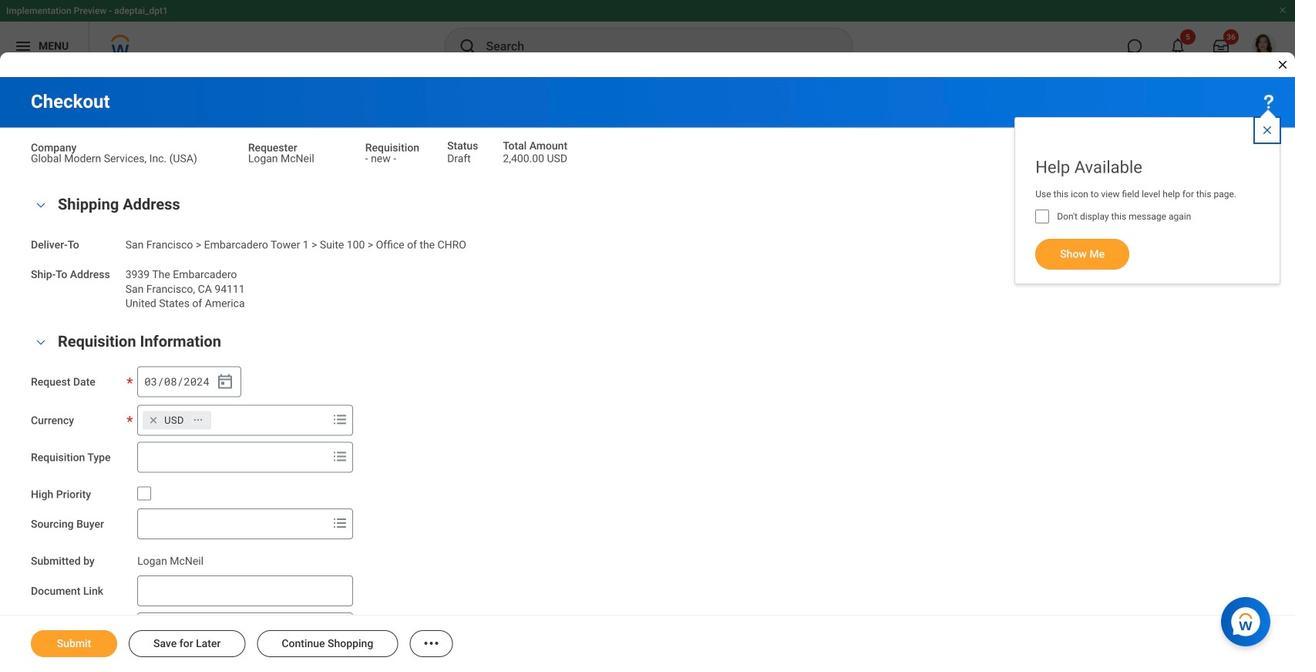 Task type: locate. For each thing, give the bounding box(es) containing it.
notifications large image
[[1171, 39, 1186, 54]]

1 horizontal spatial logan mcneil element
[[248, 149, 314, 165]]

group
[[31, 192, 1265, 311], [31, 330, 1265, 672], [137, 367, 241, 397]]

1 vertical spatial logan mcneil element
[[137, 552, 204, 568]]

calendar image
[[216, 373, 235, 391]]

0 vertical spatial search field
[[138, 444, 328, 471]]

0 vertical spatial logan mcneil element
[[248, 149, 314, 165]]

prompts image
[[331, 411, 349, 429], [331, 448, 349, 466]]

main content
[[0, 77, 1296, 672]]

logan mcneil element
[[248, 149, 314, 165], [137, 552, 204, 568]]

None text field
[[137, 576, 353, 607]]

related actions image
[[193, 415, 203, 426]]

2 chevron down image from the top
[[32, 337, 50, 348]]

workday assistant region
[[1222, 592, 1277, 647]]

0 vertical spatial chevron down image
[[32, 200, 50, 211]]

usd element
[[164, 414, 184, 427]]

prompts image
[[331, 514, 349, 533]]

Don't display this message again checkbox
[[1036, 210, 1050, 224]]

0 vertical spatial prompts image
[[331, 411, 349, 429]]

chevron down image
[[32, 200, 50, 211], [32, 337, 50, 348]]

dialog
[[0, 0, 1296, 672], [1015, 102, 1281, 285]]

banner
[[0, 0, 1296, 71]]

1 search field from the top
[[138, 444, 328, 471]]

1 vertical spatial chevron down image
[[32, 337, 50, 348]]

1 vertical spatial prompts image
[[331, 448, 349, 466]]

0 horizontal spatial logan mcneil element
[[137, 552, 204, 568]]

usd, press delete to clear value. option
[[143, 411, 211, 430]]

global modern services, inc. (usa) element
[[31, 149, 197, 165]]

1 vertical spatial search field
[[138, 511, 328, 538]]

1 chevron down image from the top
[[32, 200, 50, 211]]

action bar region
[[0, 615, 1296, 672]]

Search field
[[138, 444, 328, 471], [138, 511, 328, 538]]

x small image
[[146, 413, 161, 428]]



Task type: vqa. For each thing, say whether or not it's contained in the screenshot.
bottommost prompts icon
yes



Task type: describe. For each thing, give the bounding box(es) containing it.
don't display this message again image
[[1036, 210, 1050, 224]]

search image
[[458, 37, 477, 56]]

- new - element
[[365, 149, 396, 165]]

start guided tours image
[[1260, 93, 1279, 111]]

1 prompts image from the top
[[331, 411, 349, 429]]

close checkout image
[[1277, 59, 1289, 71]]

close help available image
[[1262, 124, 1274, 137]]

inbox large image
[[1214, 39, 1229, 54]]

2 search field from the top
[[138, 511, 328, 538]]

profile logan mcneil element
[[1243, 29, 1286, 63]]

2 prompts image from the top
[[331, 448, 349, 466]]

close environment banner image
[[1279, 5, 1288, 15]]

related actions image
[[422, 635, 441, 653]]



